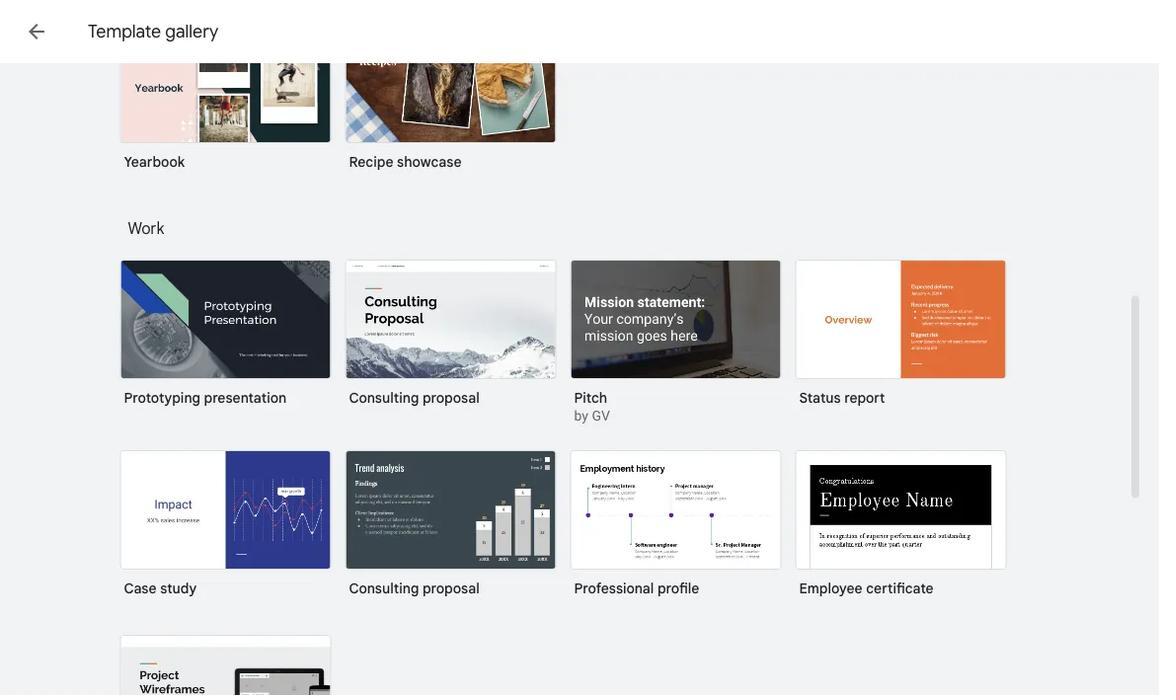 Task type: describe. For each thing, give the bounding box(es) containing it.
status
[[799, 389, 841, 406]]

yearbook
[[124, 153, 185, 170]]

status report
[[799, 389, 885, 406]]

professional profile option
[[570, 450, 781, 611]]

recipe showcase
[[349, 153, 462, 170]]

slides
[[111, 19, 166, 45]]

pitch
[[574, 389, 607, 406]]

gallery
[[165, 20, 218, 42]]

proposal for second consulting proposal option from the bottom
[[423, 389, 480, 406]]

certificate
[[866, 580, 934, 597]]

gv
[[592, 408, 610, 424]]

prototyping
[[124, 389, 200, 406]]

1 consulting proposal from the top
[[349, 389, 480, 406]]

showcase
[[397, 153, 462, 170]]

yearbook option
[[120, 24, 331, 185]]

2 consulting proposal option from the top
[[345, 450, 556, 611]]

1 consulting from the top
[[349, 389, 419, 406]]

2 consulting proposal from the top
[[349, 580, 480, 597]]

proposal for 2nd consulting proposal option from the top
[[423, 580, 480, 597]]

study
[[160, 580, 197, 597]]

template gallery
[[88, 20, 218, 42]]

work list box
[[120, 260, 1028, 696]]



Task type: locate. For each thing, give the bounding box(es) containing it.
employee certificate
[[799, 580, 934, 597]]

1 vertical spatial proposal
[[423, 580, 480, 597]]

list box
[[120, 0, 1028, 208]]

1 vertical spatial consulting proposal
[[349, 580, 480, 597]]

pitch option
[[570, 260, 781, 426]]

0 vertical spatial proposal
[[423, 389, 480, 406]]

1 vertical spatial consulting
[[349, 580, 419, 597]]

0 vertical spatial consulting proposal option
[[345, 260, 556, 421]]

1 proposal from the top
[[423, 389, 480, 406]]

pitch by gv
[[574, 389, 610, 424]]

1 consulting proposal option from the top
[[345, 260, 556, 421]]

work
[[128, 218, 164, 238]]

1 vertical spatial consulting proposal option
[[345, 450, 556, 611]]

slides link
[[63, 12, 166, 55]]

case study option
[[120, 450, 331, 611]]

2 consulting from the top
[[349, 580, 419, 597]]

presentation
[[204, 389, 287, 406]]

0 vertical spatial consulting
[[349, 389, 419, 406]]

option
[[120, 635, 331, 696]]

case
[[124, 580, 157, 597]]

0 vertical spatial consulting proposal
[[349, 389, 480, 406]]

report
[[844, 389, 885, 406]]

case study
[[124, 580, 197, 597]]

recipe showcase option
[[345, 24, 556, 185]]

2 proposal from the top
[[423, 580, 480, 597]]

professional
[[574, 580, 654, 597]]

recipe
[[349, 153, 393, 170]]

by
[[574, 408, 588, 424]]

choose template dialog dialog
[[0, 0, 1159, 696]]

prototyping presentation
[[124, 389, 287, 406]]

list box containing yearbook
[[120, 0, 1028, 208]]

employee certificate option
[[795, 450, 1007, 613]]

consulting proposal option
[[345, 260, 556, 421], [345, 450, 556, 611]]

template
[[88, 20, 161, 42]]

professional profile
[[574, 580, 699, 597]]

employee
[[799, 580, 863, 597]]

consulting
[[349, 389, 419, 406], [349, 580, 419, 597]]

proposal
[[423, 389, 480, 406], [423, 580, 480, 597]]

gv link
[[592, 408, 610, 424]]

status report option
[[795, 260, 1007, 421]]

consulting proposal
[[349, 389, 480, 406], [349, 580, 480, 597]]

prototyping presentation option
[[120, 260, 331, 421]]

profile
[[658, 580, 699, 597]]



Task type: vqa. For each thing, say whether or not it's contained in the screenshot.
list item
no



